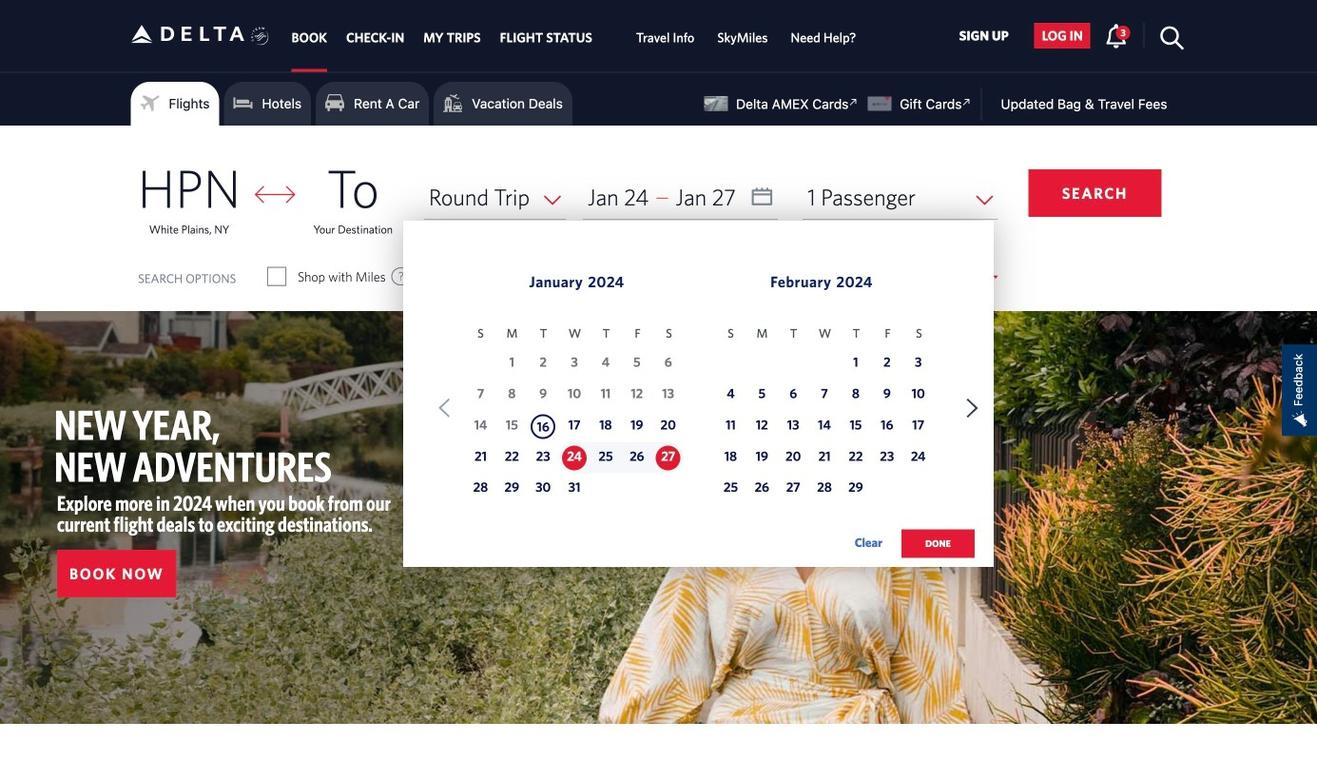 Task type: describe. For each thing, give the bounding box(es) containing it.
skyteam image
[[251, 7, 269, 66]]



Task type: locate. For each thing, give the bounding box(es) containing it.
None checkbox
[[268, 267, 285, 286], [608, 267, 625, 286], [268, 267, 285, 286], [608, 267, 625, 286]]

tab list
[[282, 0, 868, 72]]

this link opens another site in a new window that may not follow the same accessibility policies as delta air lines. image
[[845, 93, 863, 111]]

None text field
[[583, 175, 778, 219]]

this link opens another site in a new window that may not follow the same accessibility policies as delta air lines. image
[[958, 93, 976, 111]]

None field
[[424, 175, 566, 219], [803, 175, 998, 219], [424, 175, 566, 219], [803, 175, 998, 219]]

delta air lines image
[[131, 4, 245, 64]]

calendar expanded, use arrow keys to select date application
[[403, 221, 994, 578]]

tab panel
[[0, 126, 1318, 578]]



Task type: vqa. For each thing, say whether or not it's contained in the screenshot.
Text Field
yes



